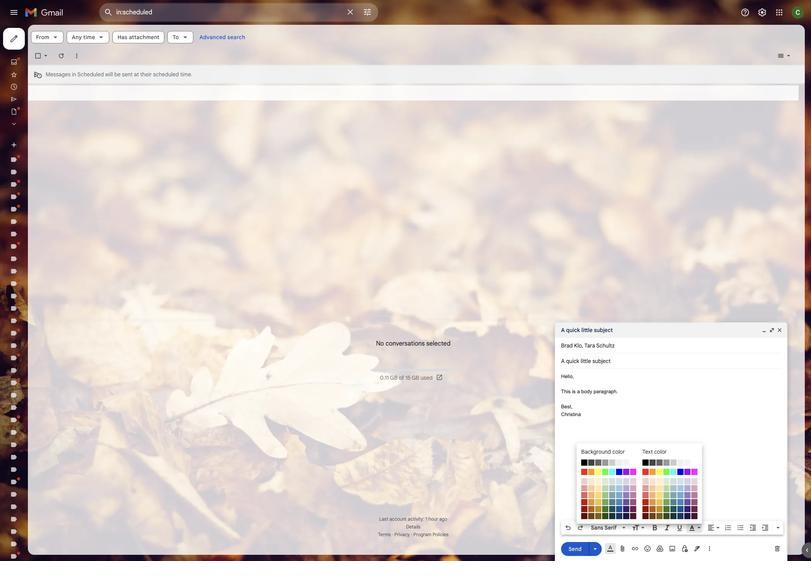 Task type: vqa. For each thing, say whether or not it's contained in the screenshot.
1st RGB (0, 255, 0) cell
yes



Task type: describe. For each thing, give the bounding box(es) containing it.
rgb (249, 203, 156) cell for rgb (255, 242, 204) "cell" corresponding to rgb (182, 215, 168) cell for rgb (208, 224, 227) cell associated with rgb (207, 226, 243) icon corresponding to rgb (217, 210, 233) icon
[[588, 485, 595, 492]]

rgb (118, 165, 175) image
[[610, 492, 616, 499]]

in
[[72, 71, 76, 78]]

settings image
[[758, 8, 767, 17]]

rgb (243, 243, 243) cell for rgb (238, 238, 238) icon
[[684, 459, 691, 466]]

rgb (53, 28, 117) image
[[685, 506, 691, 513]]

insert files using drive image
[[656, 545, 664, 553]]

row down rgb (182, 215, 168) image
[[581, 492, 637, 499]]

rgb (11, 83, 148) cell for rgb (7, 55, 99) cell corresponding to rgb (12, 52, 61) icon's rgb (19, 79, 92) cell
[[616, 506, 623, 513]]

rgb (153, 0, 0) image for 'rgb (230, 145, 56)' cell for rgb (180, 95, 6) image the rgb (204, 0, 0) cell
[[643, 506, 649, 513]]

more image
[[73, 52, 81, 60]]

rgb (217, 210, 233) cell for rgb (142, 124, 195) 'cell' associated with rgb (166, 77, 121) cell associated with rgb (103, 78, 167) icon rgb (159, 197, 232) cell
[[684, 478, 691, 485]]

gmail image
[[25, 5, 67, 20]]

rgb (191, 144, 0) cell for rgb (39, 78, 19) cell related to rgb (12, 52, 61) image rgb (19, 79, 92) cell
[[656, 506, 663, 513]]

rgb (255, 255, 0) cell for rgb (255, 153, 0) cell related to rgb (255, 0, 0) cell related to rgb (252, 229, 205) image on the bottom
[[656, 469, 663, 476]]

rgb (142, 124, 195) cell for rgb (103, 78, 167) image rgb (166, 77, 121) cell
[[623, 492, 630, 499]]

rgb (106, 168, 79) cell for rgb (182, 215, 168) cell for rgb (208, 224, 227) cell associated with rgb (207, 226, 243) icon corresponding to rgb (217, 210, 233) icon rgb (118, 165, 175) cell
[[602, 499, 609, 506]]

close image
[[777, 327, 783, 333]]

rgb (217, 210, 233) image
[[685, 478, 691, 485]]

attachment
[[129, 34, 160, 41]]

undo ‪(⌘z)‬ image
[[565, 524, 572, 532]]

more send options image
[[592, 545, 599, 553]]

rgb (162, 196, 201) image
[[671, 485, 677, 492]]

rgb (116, 27, 71) cell for rgb (76, 17, 48) cell for rgb (32, 18, 77) image
[[630, 506, 637, 513]]

this is a body paragraph.
[[561, 389, 618, 395]]

0.11
[[380, 374, 389, 381]]

no conversations selected main content
[[28, 25, 805, 555]]

attach files image
[[619, 545, 627, 553]]

rgb (56, 118, 29) image
[[603, 506, 609, 513]]

rgb (102, 0, 0) cell for rgb (180, 95, 6) icon 'rgb (230, 145, 56)' cell's the rgb (204, 0, 0) cell's "rgb (153, 0, 0)" "image"
[[581, 513, 588, 520]]

time
[[83, 34, 95, 41]]

rgb (0, 255, 0) image
[[664, 469, 670, 475]]

rgb (127, 96, 0) cell for rgb (39, 78, 19) cell related to rgb (12, 52, 61) image rgb (19, 79, 92) cell's rgb (191, 144, 0) cell
[[656, 513, 663, 520]]

rgb (255, 255, 255) image
[[692, 460, 698, 466]]

send
[[569, 546, 582, 553]]

rgb (246, 178, 107) cell for rgb (234, 153, 153) cell for rgb (224, 102, 102) icon
[[588, 492, 595, 499]]

rgb (224, 102, 102) cell for row underneath rgb (182, 215, 168) image
[[581, 492, 588, 499]]

insert link ‪(⌘k)‬ image
[[632, 545, 639, 553]]

rgb (0, 0, 0) cell for rgb (68, 68, 68) icon for rgb (102, 102, 102) icon
[[581, 459, 588, 466]]

rgb (213, 166, 189) image
[[630, 485, 637, 492]]

rgb (103, 78, 167) image
[[685, 499, 691, 506]]

rgb (116, 27, 71) image
[[692, 506, 698, 513]]

rgb (153, 0, 255) image for 'rgb (153, 0, 255)' cell corresponding to rgb (0, 0, 255) icon
[[685, 469, 691, 475]]

rgb (159, 197, 232) cell for rgb (142, 124, 195) 'cell' corresponding to rgb (103, 78, 167) image rgb (166, 77, 121) cell
[[616, 485, 623, 492]]

rgb (0, 255, 0) cell for rgb (255, 153, 0) cell related to rgb (255, 0, 0) cell related to rgb (252, 229, 205) image on the bottom rgb (255, 255, 0) cell
[[663, 469, 670, 476]]

rgb (191, 144, 0) image for rgb (180, 95, 6) icon 'rgb (230, 145, 56)' cell
[[596, 506, 602, 513]]

rgb (120, 63, 4) image
[[650, 513, 656, 520]]

Message Body text field
[[561, 373, 782, 519]]

row down rgb (153, 153, 153) icon on the right bottom of page
[[581, 469, 637, 476]]

Subject field
[[561, 358, 782, 365]]

conversations
[[386, 340, 425, 348]]

rgb (102, 102, 102) image
[[596, 460, 602, 466]]

rgb (61, 133, 198) image
[[617, 499, 623, 506]]

toggle confidential mode image
[[681, 545, 689, 553]]

rgb (7, 55, 99) image for rgb (12, 52, 61) image rgb (19, 79, 92) cell
[[678, 513, 684, 520]]

rgb (217, 234, 211) image for rgb (249, 203, 156) image's rgb (255, 229, 153) cell
[[603, 478, 609, 485]]

tara
[[585, 342, 595, 349]]

row up rgb (0, 255, 0) image on the right bottom
[[642, 459, 698, 466]]

rgb (217, 210, 233) cell for rgb (142, 124, 195) 'cell' corresponding to rgb (103, 78, 167) image rgb (166, 77, 121) cell's rgb (159, 197, 232) cell
[[623, 478, 630, 485]]

rgb (118, 165, 175) image
[[671, 492, 677, 499]]

send button
[[561, 542, 589, 556]]

rgb (249, 203, 156) image
[[589, 485, 595, 492]]

rgb (234, 209, 220) cell for rgb (217, 210, 233) icon
[[630, 478, 637, 485]]

rgb (76, 17, 48) image for row underneath rgb (56, 118, 29) image
[[630, 513, 637, 520]]

at
[[134, 71, 139, 78]]

any time
[[72, 34, 95, 41]]

rgb (153, 153, 153) image
[[603, 460, 609, 466]]

row down rgb (162, 196, 201) icon on the right bottom of page
[[642, 492, 698, 499]]

a quick little subject dialog
[[555, 323, 788, 561]]

terms link
[[378, 532, 391, 538]]

background color
[[582, 449, 625, 456]]

rgb (234, 153, 153) image for rgb (234, 153, 153) cell for rgb (224, 102, 102) icon
[[582, 485, 588, 492]]

2 gb from the left
[[412, 374, 419, 381]]

minimize image
[[762, 327, 768, 333]]

advanced search
[[200, 34, 245, 41]]

details link
[[406, 524, 421, 530]]

rgb (127, 96, 0) image
[[596, 513, 602, 520]]

no conversations selected
[[376, 340, 451, 348]]

row up rgb (0, 255, 0) icon
[[581, 459, 637, 466]]

rgb (241, 194, 50) image
[[657, 499, 663, 506]]

policies
[[433, 532, 449, 538]]

row down rgb (56, 118, 29) icon
[[642, 513, 698, 520]]

rgb (32, 18, 77) image
[[685, 513, 691, 520]]

pop out image
[[769, 327, 775, 333]]

little
[[582, 327, 593, 334]]

indent more ‪(⌘])‬ image
[[762, 524, 770, 532]]

rgb (7, 55, 99) cell for rgb (12, 52, 61) icon's rgb (19, 79, 92) cell
[[616, 513, 623, 520]]

discard draft ‪(⌘⇧d)‬ image
[[774, 545, 782, 553]]

rgb (7, 55, 99) cell for rgb (12, 52, 61) image rgb (19, 79, 92) cell
[[677, 513, 684, 520]]

from button
[[31, 31, 64, 43]]

rgb (166, 77, 121) image
[[692, 499, 698, 506]]

rgb (153, 0, 255) cell for rgb (0, 0, 255) image
[[623, 469, 630, 476]]

rgb (252, 229, 205) cell for rgb (234, 153, 153) cell for rgb (224, 102, 102) icon
[[588, 478, 595, 485]]

rgb (238, 238, 238) image
[[678, 460, 684, 466]]

rgb (111, 168, 220) image
[[617, 492, 623, 499]]

color for text color
[[655, 449, 667, 456]]

insert photo image
[[669, 545, 677, 553]]

rgb (103, 78, 167) image
[[623, 499, 630, 506]]

rgb (39, 78, 19) image
[[664, 513, 670, 520]]

rgb (142, 124, 195) image
[[685, 492, 691, 499]]

rgb (191, 144, 0) cell for rgb (39, 78, 19) cell corresponding to rgb (12, 52, 61) icon's rgb (19, 79, 92) cell
[[595, 506, 602, 513]]

rgb (162, 196, 201) cell for rgb (147, 196, 125) cell associated with rgb (69, 129, 142) cell corresponding to rgb (11, 83, 148) cell related to rgb (7, 55, 99) cell for rgb (12, 52, 61) image rgb (19, 79, 92) cell
[[670, 485, 677, 492]]

rgb (118, 165, 175) cell for rgb (182, 215, 168) cell for rgb (208, 224, 227) cell associated with rgb (207, 226, 243) icon corresponding to rgb (217, 210, 233) icon
[[609, 492, 616, 499]]

rgb (255, 0, 0) cell for rgb (252, 229, 205) image on the bottom
[[642, 469, 649, 476]]

rgb (103, 78, 167) cell for rgb (11, 83, 148) cell for rgb (7, 55, 99) cell corresponding to rgb (12, 52, 61) icon's rgb (19, 79, 92) cell
[[623, 499, 630, 506]]

row up rgb (147, 196, 125) image
[[581, 485, 637, 492]]

rgb (182, 215, 168) image
[[603, 485, 609, 492]]

rgb (19, 79, 92) image for rgb (12, 52, 61) image rgb (19, 79, 92) cell
[[671, 506, 677, 513]]

row down rgb (118, 165, 175) image
[[581, 499, 637, 506]]

formatting options toolbar
[[561, 521, 784, 535]]

toggle split pane mode image
[[777, 52, 785, 60]]

rgb (153, 153, 153) image
[[664, 460, 670, 466]]

row up rgb (39, 78, 19) image
[[642, 506, 698, 513]]

rgb (241, 194, 50) image
[[596, 499, 602, 506]]

rgb (142, 124, 195) cell for rgb (166, 77, 121) cell associated with rgb (103, 78, 167) icon
[[684, 492, 691, 499]]

rgb (76, 17, 48) image for row under rgb (56, 118, 29) icon
[[692, 513, 698, 520]]

rgb (204, 204, 204) cell for the rgb (102, 102, 102) cell associated with rgb (68, 68, 68) cell corresponding to rgb (0, 0, 0) cell related to rgb (68, 68, 68) icon for rgb (102, 102, 102) icon rgb (153, 153, 153) cell
[[609, 459, 616, 466]]

rgb (162, 196, 201) image
[[610, 485, 616, 492]]

rgb (207, 226, 243) cell for rgb (180, 167, 214) cell for the rgb (194, 123, 160) cell for row over rgb (147, 196, 125) image
[[616, 478, 623, 485]]

sans
[[591, 525, 604, 532]]

rgb (61, 133, 198) cell for rgb (12, 52, 61) image rgb (19, 79, 92) cell
[[677, 499, 684, 506]]

rgb (0, 0, 0) cell for rgb (102, 102, 102) image rgb (68, 68, 68) icon
[[642, 459, 649, 466]]

rgb (255, 0, 0) image
[[643, 469, 649, 475]]

rgb (234, 153, 153) cell for rgb (224, 102, 102) image
[[642, 485, 649, 492]]

rgb (255, 242, 204) image for rgb (255, 242, 204) "cell" corresponding to rgb (182, 215, 168) cell for rgb (208, 224, 227) cell associated with rgb (207, 226, 243) icon corresponding to rgb (217, 210, 233) icon
[[596, 478, 602, 485]]

redo ‪(⌘y)‬ image
[[577, 524, 585, 532]]

rgb (12, 52, 61) image
[[671, 513, 677, 520]]

messages
[[46, 71, 71, 78]]

rgb (194, 123, 160) image for rgb (166, 77, 121) cell associated with rgb (103, 78, 167) icon
[[692, 492, 698, 499]]

rgb (243, 243, 243) image for rgb (238, 238, 238) image the rgb (243, 243, 243) cell
[[623, 460, 630, 466]]

rgb (111, 168, 220) image
[[678, 492, 684, 499]]

is
[[572, 389, 576, 395]]

rgb (246, 178, 107) image for 'rgb (230, 145, 56)' cell for rgb (180, 95, 6) image
[[650, 492, 656, 499]]

rgb (19, 79, 92) cell for rgb (12, 52, 61) icon
[[609, 506, 616, 513]]

rgb (102, 102, 102) cell for rgb (68, 68, 68) cell for rgb (0, 0, 0) cell for rgb (102, 102, 102) image rgb (68, 68, 68) icon
[[656, 459, 663, 466]]

row up rgb (147, 196, 125) icon
[[642, 485, 698, 492]]

rgb (252, 229, 205) image
[[589, 478, 595, 485]]

rgb (255, 153, 0) cell for rgb (255, 0, 0) cell related to rgb (252, 229, 205) image on the bottom
[[649, 469, 656, 476]]

rgb (116, 27, 71) image
[[630, 506, 637, 513]]

of
[[399, 374, 404, 381]]

rgb (224, 102, 102) cell for row below rgb (162, 196, 201) icon on the right bottom of page
[[642, 492, 649, 499]]

rgb (120, 63, 4) cell for rgb (153, 0, 0) cell for row on top of rgb (12, 52, 61) icon
[[588, 513, 595, 520]]

hour
[[429, 516, 438, 522]]

rgb (255, 229, 153) image for rgb (249, 203, 156) image
[[596, 485, 602, 492]]

rgb (255, 255, 0) cell for rgb (252, 229, 205) icon rgb (255, 0, 0) cell's rgb (255, 153, 0) cell
[[595, 469, 602, 476]]

15
[[406, 374, 411, 381]]

a
[[561, 327, 565, 334]]

rgb (224, 102, 102) image
[[643, 492, 649, 499]]

rgb (166, 77, 121) cell for rgb (103, 78, 167) icon
[[691, 499, 698, 506]]

rgb (118, 165, 175) cell for rgb (182, 215, 168) cell for rgb (208, 224, 227) cell associated with rgb (217, 210, 233) image's rgb (207, 226, 243) icon
[[670, 492, 677, 499]]

refresh image
[[57, 52, 65, 60]]

rgb (153, 0, 0) image for rgb (180, 95, 6) icon 'rgb (230, 145, 56)' cell's the rgb (204, 0, 0) cell
[[582, 506, 588, 513]]

rgb (243, 243, 243) cell for rgb (238, 238, 238) image
[[623, 459, 630, 466]]

rgb (102, 0, 0) image
[[582, 513, 588, 520]]

has attachment
[[118, 34, 160, 41]]

body
[[582, 389, 593, 395]]

rgb (147, 196, 125) image
[[664, 492, 670, 499]]

row up rgb (182, 215, 168) image
[[581, 478, 637, 485]]

rgb (204, 204, 204) cell for rgb (68, 68, 68) cell for rgb (0, 0, 0) cell for rgb (102, 102, 102) image rgb (68, 68, 68) icon's the rgb (102, 102, 102) cell rgb (153, 153, 153) cell
[[670, 459, 677, 466]]

rgb (180, 167, 214) image
[[685, 485, 691, 492]]

more options image
[[708, 545, 712, 553]]

rgb (0, 255, 0) cell for rgb (255, 255, 0) cell corresponding to rgb (252, 229, 205) icon rgb (255, 0, 0) cell's rgb (255, 153, 0) cell
[[602, 469, 609, 476]]

any time button
[[67, 31, 109, 43]]

no
[[376, 340, 384, 348]]

support image
[[741, 8, 750, 17]]

rgb (39, 78, 19) image
[[603, 513, 609, 520]]

messages in scheduled will be sent at their scheduled time.
[[46, 71, 193, 78]]

rgb (180, 95, 6) image
[[650, 506, 656, 513]]

rgb (207, 226, 243) image for rgb (217, 210, 233) icon
[[617, 478, 623, 485]]

rgb (224, 102, 102) image
[[582, 492, 588, 499]]

rgb (208, 224, 227) cell for rgb (207, 226, 243) icon corresponding to rgb (217, 210, 233) icon
[[609, 478, 616, 485]]

rgb (255, 0, 255) image for row underneath rgb (153, 153, 153) icon on the right bottom of page
[[630, 469, 637, 475]]

ago
[[440, 516, 448, 522]]

rgb (39, 78, 19) cell for rgb (12, 52, 61) image rgb (19, 79, 92) cell
[[663, 513, 670, 520]]

row down rgb (56, 118, 29) image
[[581, 513, 637, 520]]

rgb (69, 129, 142) cell for rgb (11, 83, 148) cell for rgb (7, 55, 99) cell corresponding to rgb (12, 52, 61) icon's rgb (19, 79, 92) cell
[[609, 499, 616, 506]]

row down rgb (118, 165, 175) icon
[[642, 499, 698, 506]]

rgb (153, 0, 0) cell for row above rgb (39, 78, 19) image
[[642, 506, 649, 513]]

clear search image
[[343, 4, 358, 20]]

row up rgb (12, 52, 61) icon
[[581, 506, 637, 513]]

0.11 gb of 15 gb used
[[380, 374, 433, 381]]

rgb (68, 68, 68) cell for rgb (0, 0, 0) cell for rgb (102, 102, 102) image rgb (68, 68, 68) icon
[[649, 459, 656, 466]]

2 · from the left
[[411, 532, 412, 538]]

rgb (180, 95, 6) cell for rgb (191, 144, 0) cell corresponding to rgb (39, 78, 19) cell corresponding to rgb (12, 52, 61) icon's rgb (19, 79, 92) cell
[[588, 506, 595, 513]]

rgb (255, 217, 102) image for rgb (180, 95, 6) icon 'rgb (230, 145, 56)' cell
[[596, 492, 602, 499]]

rgb (61, 133, 198) image
[[678, 499, 684, 506]]

row up rgb (182, 215, 168) icon
[[642, 478, 698, 485]]

italic ‪(⌘i)‬ image
[[664, 524, 672, 532]]

rgb (255, 217, 102) cell for rgb (182, 215, 168) cell for rgb (208, 224, 227) cell associated with rgb (217, 210, 233) image's rgb (207, 226, 243) icon
[[656, 492, 663, 499]]

search mail image
[[102, 5, 116, 19]]

rgb (230, 145, 56) image for 'rgb (230, 145, 56)' cell for rgb (180, 95, 6) image
[[650, 499, 656, 506]]

rgb (153, 0, 0) cell for row on top of rgb (12, 52, 61) icon
[[581, 506, 588, 513]]

rgb (230, 145, 56) cell for rgb (180, 95, 6) image
[[649, 499, 656, 506]]

used
[[421, 374, 433, 381]]

rgb (213, 166, 189) image
[[692, 485, 698, 492]]

rgb (56, 118, 29) cell for rgb (191, 144, 0) cell corresponding to rgb (39, 78, 19) cell corresponding to rgb (12, 52, 61) icon's rgb (19, 79, 92) cell rgb (127, 96, 0) cell
[[602, 506, 609, 513]]

rgb (147, 196, 125) image
[[603, 492, 609, 499]]

rgb (56, 118, 29) image
[[664, 506, 670, 513]]

rgb (208, 224, 227) image for rgb (217, 234, 211) cell corresponding to rgb (208, 224, 227) cell associated with rgb (217, 210, 233) image's rgb (207, 226, 243) icon
[[671, 478, 677, 485]]

rgb (0, 0, 255) image
[[678, 469, 684, 475]]

rgb (234, 209, 220) image
[[630, 478, 637, 485]]

rgb (147, 196, 125) cell for rgb (11, 83, 148) cell for rgb (7, 55, 99) cell corresponding to rgb (12, 52, 61) icon's rgb (19, 79, 92) cell's rgb (69, 129, 142) cell
[[602, 492, 609, 499]]

be
[[114, 71, 121, 78]]



Task type: locate. For each thing, give the bounding box(es) containing it.
serif
[[605, 525, 617, 532]]

rgb (0, 255, 0) cell down rgb (153, 153, 153) image
[[663, 469, 670, 476]]

rgb (180, 95, 6) image
[[589, 506, 595, 513]]

selected
[[427, 340, 451, 348]]

2 rgb (120, 63, 4) cell from the left
[[649, 513, 656, 520]]

0 horizontal spatial rgb (255, 153, 0) image
[[589, 469, 595, 475]]

row down rgb (153, 153, 153) image
[[642, 469, 698, 476]]

rgb (153, 0, 255) image
[[623, 469, 630, 475], [685, 469, 691, 475]]

rgb (102, 0, 0) cell
[[581, 513, 588, 520], [642, 513, 649, 520]]

1 rgb (194, 123, 160) cell from the left
[[630, 492, 637, 499]]

1 rgb (12, 52, 61) cell from the left
[[609, 513, 616, 520]]

rgb (166, 77, 121) cell
[[630, 499, 637, 506], [691, 499, 698, 506]]

rgb (106, 168, 79) cell for rgb (118, 165, 175) cell related to rgb (182, 215, 168) cell for rgb (208, 224, 227) cell associated with rgb (217, 210, 233) image's rgb (207, 226, 243) icon
[[663, 499, 670, 506]]

rgb (234, 153, 153) image up rgb (224, 102, 102) icon
[[582, 485, 588, 492]]

rgb (76, 17, 48) cell for rgb (32, 18, 77) icon
[[691, 513, 698, 520]]

rgb (234, 153, 153) cell up rgb (224, 102, 102) icon
[[581, 485, 588, 492]]

scheduled
[[153, 71, 179, 78]]

rgb (244, 204, 204) cell left rgb (252, 229, 205) image on the bottom
[[642, 478, 649, 485]]

rgb (255, 0, 255) image down rgb (255, 255, 255) image
[[692, 469, 698, 475]]

brad
[[561, 342, 573, 349]]

1 horizontal spatial rgb (61, 133, 198) cell
[[677, 499, 684, 506]]

rgb (68, 68, 68) image left rgb (102, 102, 102) icon
[[589, 460, 595, 466]]

rgb (255, 153, 0) image right rgb (255, 0, 0) icon
[[589, 469, 595, 475]]

rgb (224, 102, 102) cell
[[581, 492, 588, 499], [642, 492, 649, 499]]

rgb (12, 52, 61) cell right rgb (39, 78, 19) image
[[670, 513, 677, 520]]

rgb (0, 0, 255) cell
[[616, 469, 623, 476], [677, 469, 684, 476]]

rgb (127, 96, 0) cell
[[595, 513, 602, 520], [656, 513, 663, 520]]

rgb (255, 217, 102) cell up rgb (241, 194, 50) image
[[595, 492, 602, 499]]

rgb (116, 27, 71) cell
[[630, 506, 637, 513], [691, 506, 698, 513]]

rgb (76, 17, 48) cell
[[630, 513, 637, 520], [691, 513, 698, 520]]

1 rgb (241, 194, 50) cell from the left
[[595, 499, 602, 506]]

1 horizontal spatial rgb (180, 95, 6) cell
[[649, 506, 656, 513]]

1 rgb (234, 153, 153) cell from the left
[[581, 485, 588, 492]]

rgb (252, 229, 205) cell up rgb (249, 203, 156) image
[[588, 478, 595, 485]]

rgb (255, 217, 102) image
[[596, 492, 602, 499], [657, 492, 663, 499]]

1 rgb (0, 255, 255) image from the left
[[610, 469, 616, 475]]

rgb (234, 153, 153) cell for rgb (224, 102, 102) icon
[[581, 485, 588, 492]]

rgb (102, 102, 102) cell
[[595, 459, 602, 466], [656, 459, 663, 466]]

rgb (208, 224, 227) cell
[[609, 478, 616, 485], [670, 478, 677, 485]]

indent less ‪(⌘[)‬ image
[[750, 524, 757, 532]]

2 rgb (208, 224, 227) image from the left
[[671, 478, 677, 485]]

0 horizontal spatial rgb (255, 255, 0) image
[[596, 469, 602, 475]]

rgb (255, 0, 255) cell for 'rgb (153, 0, 255)' cell for rgb (0, 0, 255) image
[[630, 469, 637, 476]]

0 horizontal spatial rgb (116, 27, 71) cell
[[630, 506, 637, 513]]

to button
[[168, 31, 193, 43]]

rgb (255, 255, 0) image left rgb (0, 255, 0) icon
[[596, 469, 602, 475]]

1 horizontal spatial rgb (243, 243, 243) image
[[685, 460, 691, 466]]

1 horizontal spatial rgb (162, 196, 201) cell
[[670, 485, 677, 492]]

rgb (255, 0, 255) cell up rgb (234, 209, 220) icon
[[630, 469, 637, 476]]

rgb (0, 255, 255) cell for rgb (0, 255, 0) icon
[[609, 469, 616, 476]]

rgb (204, 204, 204) image
[[610, 460, 616, 466], [671, 460, 677, 466]]

0 horizontal spatial rgb (102, 102, 102) cell
[[595, 459, 602, 466]]

klo
[[574, 342, 582, 349]]

rgb (118, 165, 175) cell right rgb (147, 196, 125) icon
[[670, 492, 677, 499]]

sans serif
[[591, 525, 617, 532]]

Search mail text field
[[116, 9, 341, 16]]

0 horizontal spatial rgb (241, 194, 50) cell
[[595, 499, 602, 506]]

rgb (241, 194, 50) cell for rgb (39, 78, 19) cell related to rgb (12, 52, 61) image rgb (19, 79, 92) cell's rgb (191, 144, 0) cell's rgb (180, 95, 6) cell
[[656, 499, 663, 506]]

rgb (255, 229, 153) cell right rgb (249, 203, 156) image
[[595, 485, 602, 492]]

1 horizontal spatial rgb (217, 234, 211) cell
[[663, 478, 670, 485]]

rgb (106, 168, 79) image
[[603, 499, 609, 506], [664, 499, 670, 506]]

0 horizontal spatial rgb (118, 165, 175) cell
[[609, 492, 616, 499]]

rgb (180, 95, 6) cell
[[588, 506, 595, 513], [649, 506, 656, 513]]

rgb (182, 215, 168) image
[[664, 485, 670, 492]]

rgb (0, 0, 0) cell up rgb (255, 0, 0) image
[[642, 459, 649, 466]]

rgb (19, 79, 92) cell for rgb (12, 52, 61) image
[[670, 506, 677, 513]]

0 horizontal spatial rgb (204, 204, 204) cell
[[609, 459, 616, 466]]

1 horizontal spatial rgb (166, 77, 121) cell
[[691, 499, 698, 506]]

rgb (255, 255, 0) cell
[[595, 469, 602, 476], [656, 469, 663, 476]]

0 horizontal spatial rgb (255, 229, 153) cell
[[595, 485, 602, 492]]

1 horizontal spatial rgb (255, 229, 153) image
[[657, 485, 663, 492]]

rgb (255, 242, 204) cell for rgb (182, 215, 168) cell for rgb (208, 224, 227) cell associated with rgb (207, 226, 243) icon corresponding to rgb (217, 210, 233) icon
[[595, 478, 602, 485]]

rgb (208, 224, 227) image for rgb (217, 234, 211) cell corresponding to rgb (208, 224, 227) cell associated with rgb (207, 226, 243) icon corresponding to rgb (217, 210, 233) icon
[[610, 478, 616, 485]]

rgb (217, 234, 211) cell for rgb (208, 224, 227) cell associated with rgb (217, 210, 233) image's rgb (207, 226, 243) icon
[[663, 478, 670, 485]]

rgb (204, 204, 204) cell
[[609, 459, 616, 466], [670, 459, 677, 466]]

rgb (68, 68, 68) image
[[589, 460, 595, 466], [650, 460, 656, 466]]

rgb (246, 178, 107) cell
[[588, 492, 595, 499], [649, 492, 656, 499]]

rgb (194, 123, 160) image
[[630, 492, 637, 499], [692, 492, 698, 499]]

rgb (0, 0, 255) cell for the rgb (0, 255, 255) cell associated with rgb (0, 255, 0) image on the right bottom
[[677, 469, 684, 476]]

rgb (208, 224, 227) cell up rgb (162, 196, 201) image
[[609, 478, 616, 485]]

1 rgb (0, 0, 0) cell from the left
[[581, 459, 588, 466]]

rgb (213, 166, 189) cell down rgb (234, 209, 220) image
[[691, 485, 698, 492]]

1 rgb (76, 17, 48) image from the left
[[630, 513, 637, 520]]

1 horizontal spatial rgb (204, 0, 0) cell
[[642, 499, 649, 506]]

rgb (102, 0, 0) cell for "rgb (153, 0, 0)" "image" associated with 'rgb (230, 145, 56)' cell for rgb (180, 95, 6) image the rgb (204, 0, 0) cell
[[642, 513, 649, 520]]

2 rgb (11, 83, 148) image from the left
[[678, 506, 684, 513]]

2 rgb (103, 78, 167) cell from the left
[[684, 499, 691, 506]]

rgb (0, 0, 255) cell down rgb (238, 238, 238) image
[[616, 469, 623, 476]]

0 horizontal spatial rgb (255, 0, 0) cell
[[581, 469, 588, 476]]

1 rgb (0, 0, 255) cell from the left
[[616, 469, 623, 476]]

rgb (159, 197, 232) cell
[[616, 485, 623, 492], [677, 485, 684, 492]]

rgb (69, 129, 142) image for rgb (12, 52, 61) image rgb (19, 79, 92) cell
[[671, 499, 677, 506]]

2 rgb (255, 0, 0) cell from the left
[[642, 469, 649, 476]]

rgb (56, 118, 29) cell up rgb (39, 78, 19) icon
[[602, 506, 609, 513]]

1
[[426, 516, 427, 522]]

1 rgb (11, 83, 148) image from the left
[[617, 506, 623, 513]]

rgb (127, 96, 0) cell for rgb (191, 144, 0) cell corresponding to rgb (39, 78, 19) cell corresponding to rgb (12, 52, 61) icon's rgb (19, 79, 92) cell
[[595, 513, 602, 520]]

rgb (255, 153, 0) cell
[[588, 469, 595, 476], [649, 469, 656, 476]]

rgb (19, 79, 92) image for rgb (12, 52, 61) icon's rgb (19, 79, 92) cell
[[610, 506, 616, 513]]

rgb (0, 0, 0) image for row on top of rgb (0, 255, 0) image on the right bottom
[[643, 460, 649, 466]]

1 rgb (180, 167, 214) cell from the left
[[623, 485, 630, 492]]

rgb (166, 77, 121) cell up rgb (116, 27, 71) image
[[691, 499, 698, 506]]

rgb (61, 133, 198) cell
[[616, 499, 623, 506], [677, 499, 684, 506]]

2 rgb (39, 78, 19) cell from the left
[[663, 513, 670, 520]]

rgb (255, 242, 204) image right rgb (252, 229, 205) icon
[[596, 478, 602, 485]]

rgb (204, 204, 204) image left rgb (238, 238, 238) icon
[[671, 460, 677, 466]]

1 horizontal spatial rgb (244, 204, 204) cell
[[642, 478, 649, 485]]

1 horizontal spatial rgb (255, 255, 0) image
[[657, 469, 663, 475]]

2 rgb (159, 197, 232) cell from the left
[[677, 485, 684, 492]]

rgb (244, 204, 204) cell
[[581, 478, 588, 485], [642, 478, 649, 485]]

0 horizontal spatial rgb (194, 123, 160) image
[[630, 492, 637, 499]]

0 horizontal spatial rgb (244, 204, 204) cell
[[581, 478, 588, 485]]

rgb (53, 28, 117) cell for rgb (11, 83, 148) cell for rgb (7, 55, 99) cell corresponding to rgb (12, 52, 61) icon's rgb (19, 79, 92) cell
[[623, 506, 630, 513]]

advanced
[[200, 34, 226, 41]]

rgb (0, 0, 255) cell for the rgb (0, 255, 255) cell corresponding to rgb (0, 255, 0) icon
[[616, 469, 623, 476]]

rgb (159, 197, 232) image
[[617, 485, 623, 492]]

1 rgb (224, 102, 102) cell from the left
[[581, 492, 588, 499]]

program policies link
[[414, 532, 449, 538]]

0 horizontal spatial rgb (246, 178, 107) cell
[[588, 492, 595, 499]]

rgb (19, 79, 92) image up rgb (12, 52, 61) image
[[671, 506, 677, 513]]

rgb (0, 255, 255) cell
[[609, 469, 616, 476], [670, 469, 677, 476]]

rgb (204, 0, 0) image for row below rgb (118, 165, 175) image
[[582, 499, 588, 506]]

1 rgb (255, 0, 0) cell from the left
[[581, 469, 588, 476]]

rgb (204, 204, 204) image for rgb (153, 153, 153) image
[[671, 460, 677, 466]]

0 horizontal spatial rgb (127, 96, 0) cell
[[595, 513, 602, 520]]

2 rgb (7, 55, 99) image from the left
[[678, 513, 684, 520]]

rgb (255, 153, 0) image for rgb (255, 0, 0) cell related to rgb (252, 229, 205) image on the bottom
[[650, 469, 656, 475]]

1 rgb (255, 153, 0) cell from the left
[[588, 469, 595, 476]]

1 horizontal spatial rgb (207, 226, 243) cell
[[677, 478, 684, 485]]

quick
[[567, 327, 580, 334]]

None search field
[[99, 3, 378, 22]]

best,
[[561, 404, 573, 410]]

rgb (103, 78, 167) cell left rgb (166, 77, 121) image
[[623, 499, 630, 506]]

2 rgb (194, 123, 160) image from the left
[[692, 492, 698, 499]]

from
[[36, 34, 49, 41]]

terms
[[378, 532, 391, 538]]

1 horizontal spatial rgb (244, 204, 204) image
[[643, 478, 649, 485]]

1 rgb (255, 255, 0) image from the left
[[596, 469, 602, 475]]

rgb (102, 102, 102) image
[[657, 460, 663, 466]]

rgb (0, 0, 0) image
[[582, 460, 588, 466], [643, 460, 649, 466]]

0 horizontal spatial rgb (249, 203, 156) cell
[[588, 485, 595, 492]]

privacy
[[395, 532, 410, 538]]

2 rgb (12, 52, 61) cell from the left
[[670, 513, 677, 520]]

1 horizontal spatial rgb (204, 0, 0) image
[[643, 499, 649, 506]]

rgb (53, 28, 117) cell
[[623, 506, 630, 513], [684, 506, 691, 513]]

rgb (234, 153, 153) image up rgb (224, 102, 102) image
[[643, 485, 649, 492]]

1 horizontal spatial rgb (255, 242, 204) cell
[[656, 478, 663, 485]]

rgb (153, 0, 255) cell for rgb (0, 0, 255) icon
[[684, 469, 691, 476]]

rgb (19, 79, 92) image
[[610, 506, 616, 513], [671, 506, 677, 513]]

rgb (69, 129, 142) image
[[610, 499, 616, 506], [671, 499, 677, 506]]

2 rgb (204, 204, 204) cell from the left
[[670, 459, 677, 466]]

rgb (106, 168, 79) image right rgb (241, 194, 50) image
[[603, 499, 609, 506]]

advanced search options image
[[360, 4, 375, 20]]

1 horizontal spatial rgb (217, 234, 211) image
[[664, 478, 670, 485]]

rgb (0, 0, 0) cell
[[581, 459, 588, 466], [642, 459, 649, 466]]

rgb (103, 78, 167) cell for rgb (11, 83, 148) cell related to rgb (7, 55, 99) cell for rgb (12, 52, 61) image rgb (19, 79, 92) cell
[[684, 499, 691, 506]]

rgb (217, 234, 211) cell
[[602, 478, 609, 485], [663, 478, 670, 485]]

rgb (217, 234, 211) image up rgb (182, 215, 168) icon
[[664, 478, 670, 485]]

1 horizontal spatial rgb (213, 166, 189) cell
[[691, 485, 698, 492]]

1 rgb (61, 133, 198) cell from the left
[[616, 499, 623, 506]]

2 rgb (244, 204, 204) image from the left
[[643, 478, 649, 485]]

rgb (11, 83, 148) cell
[[616, 506, 623, 513], [677, 506, 684, 513]]

rgb (241, 194, 50) cell
[[595, 499, 602, 506], [656, 499, 663, 506]]

rgb (194, 123, 160) cell up rgb (166, 77, 121) image
[[630, 492, 637, 499]]

1 rgb (230, 145, 56) image from the left
[[589, 499, 595, 506]]

rgb (204, 0, 0) cell down rgb (224, 102, 102) image
[[642, 499, 649, 506]]

rgb (249, 203, 156) image
[[650, 485, 656, 492]]

rgb (255, 0, 0) image
[[582, 469, 588, 475]]

rgb (249, 203, 156) cell
[[588, 485, 595, 492], [649, 485, 656, 492]]

0 horizontal spatial rgb (217, 210, 233) cell
[[623, 478, 630, 485]]

rgb (234, 153, 153) cell up rgb (224, 102, 102) image
[[642, 485, 649, 492]]

rgb (162, 196, 201) cell
[[609, 485, 616, 492], [670, 485, 677, 492]]

1 horizontal spatial rgb (153, 0, 0) cell
[[642, 506, 649, 513]]

gb left of in the left of the page
[[390, 374, 398, 381]]

their
[[140, 71, 152, 78]]

navigation
[[0, 25, 93, 561]]

rgb (153, 0, 0) image up rgb (102, 0, 0) icon
[[582, 506, 588, 513]]

2 rgb (234, 209, 220) cell from the left
[[691, 478, 698, 485]]

1 horizontal spatial rgb (106, 168, 79) image
[[664, 499, 670, 506]]

rgb (213, 166, 189) cell for the rgb (194, 123, 160) cell for row over rgb (147, 196, 125) image
[[630, 485, 637, 492]]

2 rgb (255, 255, 0) image from the left
[[657, 469, 663, 475]]

1 rgb (182, 215, 168) cell from the left
[[602, 485, 609, 492]]

rgb (11, 83, 148) cell for rgb (7, 55, 99) cell for rgb (12, 52, 61) image rgb (19, 79, 92) cell
[[677, 506, 684, 513]]

rgb (19, 79, 92) cell
[[609, 506, 616, 513], [670, 506, 677, 513]]

rgb (142, 124, 195) image
[[623, 492, 630, 499]]

1 horizontal spatial rgb (142, 124, 195) cell
[[684, 492, 691, 499]]

rgb (0, 255, 255) cell for rgb (0, 255, 0) image on the right bottom
[[670, 469, 677, 476]]

rgb (180, 167, 214) image
[[623, 485, 630, 492]]

rgb (255, 255, 0) image for rgb (0, 255, 0) image on the right bottom
[[657, 469, 663, 475]]

rgb (246, 178, 107) image
[[589, 492, 595, 499], [650, 492, 656, 499]]

rgb (12, 52, 61) cell for rgb (11, 83, 148) cell related to rgb (7, 55, 99) cell for rgb (12, 52, 61) image rgb (19, 79, 92) cell
[[670, 513, 677, 520]]

color up rgb (102, 102, 102) image
[[655, 449, 667, 456]]

2 rgb (7, 55, 99) cell from the left
[[677, 513, 684, 520]]

1 rgb (69, 129, 142) cell from the left
[[609, 499, 616, 506]]

rgb (243, 243, 243) image
[[623, 460, 630, 466], [685, 460, 691, 466]]

1 rgb (118, 165, 175) cell from the left
[[609, 492, 616, 499]]

rgb (153, 0, 0) cell
[[581, 506, 588, 513], [642, 506, 649, 513]]

rgb (244, 204, 204) cell for row over rgb (182, 215, 168) image
[[581, 478, 588, 485]]

rgb (111, 168, 220) cell for rgb (142, 124, 195) 'cell' associated with rgb (166, 77, 121) cell associated with rgb (103, 78, 167) icon rgb (159, 197, 232) cell
[[677, 492, 684, 499]]

rgb (244, 204, 204) cell for row over rgb (182, 215, 168) icon
[[642, 478, 649, 485]]

rgb (207, 226, 243) cell
[[616, 478, 623, 485], [677, 478, 684, 485]]

rgb (246, 178, 107) image down rgb (249, 203, 156) image
[[589, 492, 595, 499]]

rgb (255, 217, 102) cell for rgb (182, 215, 168) cell for rgb (208, 224, 227) cell associated with rgb (207, 226, 243) icon corresponding to rgb (217, 210, 233) icon
[[595, 492, 602, 499]]

rgb (255, 0, 255) cell down rgb (255, 255, 255) image
[[691, 469, 698, 476]]

0 horizontal spatial color
[[613, 449, 625, 456]]

rgb (207, 226, 243) image up rgb (159, 197, 232) image
[[617, 478, 623, 485]]

rgb (106, 168, 79) cell
[[602, 499, 609, 506], [663, 499, 670, 506]]

1 rgb (255, 153, 0) image from the left
[[589, 469, 595, 475]]

has attachment button
[[113, 31, 165, 43]]

rgb (0, 255, 255) image for the rgb (0, 255, 255) cell corresponding to rgb (0, 255, 0) icon
[[610, 469, 616, 475]]

0 horizontal spatial rgb (191, 144, 0) image
[[596, 506, 602, 513]]

color
[[613, 449, 625, 456], [655, 449, 667, 456]]

1 rgb (246, 178, 107) cell from the left
[[588, 492, 595, 499]]

rgb (68, 68, 68) cell
[[588, 459, 595, 466], [649, 459, 656, 466]]

rgb (230, 145, 56) image
[[589, 499, 595, 506], [650, 499, 656, 506]]

rgb (180, 95, 6) cell up rgb (120, 63, 4) image in the bottom of the page
[[588, 506, 595, 513]]

rgb (255, 242, 204) image
[[596, 478, 602, 485], [657, 478, 663, 485]]

rgb (180, 167, 214) cell left rgb (213, 166, 189) image
[[684, 485, 691, 492]]

rgb (241, 194, 50) cell for rgb (180, 95, 6) cell related to rgb (191, 144, 0) cell corresponding to rgb (39, 78, 19) cell corresponding to rgb (12, 52, 61) icon's rgb (19, 79, 92) cell
[[595, 499, 602, 506]]

2 rgb (246, 178, 107) image from the left
[[650, 492, 656, 499]]

0 horizontal spatial rgb (153, 0, 0) image
[[582, 506, 588, 513]]

rgb (0, 0, 255) image
[[617, 469, 623, 475]]

rgb (255, 242, 204) cell right rgb (252, 229, 205) image on the bottom
[[656, 478, 663, 485]]

rgb (120, 63, 4) image
[[589, 513, 595, 520]]

0 horizontal spatial rgb (53, 28, 117) cell
[[623, 506, 630, 513]]

2 rgb (153, 0, 0) cell from the left
[[642, 506, 649, 513]]

schultz
[[597, 342, 615, 349]]

program
[[414, 532, 432, 538]]

rgb (255, 217, 102) image up rgb (241, 194, 50) image
[[596, 492, 602, 499]]

rgb (182, 215, 168) cell for rgb (208, 224, 227) cell associated with rgb (207, 226, 243) icon corresponding to rgb (217, 210, 233) icon
[[602, 485, 609, 492]]

rgb (56, 118, 29) cell
[[602, 506, 609, 513], [663, 506, 670, 513]]

rgb (252, 229, 205) image
[[650, 478, 656, 485]]

0 horizontal spatial rgb (252, 229, 205) cell
[[588, 478, 595, 485]]

rgb (255, 153, 0) cell right rgb (255, 0, 0) icon
[[588, 469, 595, 476]]

rgb (217, 234, 211) cell for rgb (208, 224, 227) cell associated with rgb (207, 226, 243) icon corresponding to rgb (217, 210, 233) icon
[[602, 478, 609, 485]]

·
[[392, 532, 393, 538], [411, 532, 412, 538]]

rgb (111, 168, 220) cell for rgb (142, 124, 195) 'cell' corresponding to rgb (103, 78, 167) image rgb (166, 77, 121) cell's rgb (159, 197, 232) cell
[[616, 492, 623, 499]]

0 horizontal spatial rgb (255, 0, 255) cell
[[630, 469, 637, 476]]

rgb (255, 229, 153) image right rgb (249, 203, 156) image
[[596, 485, 602, 492]]

2 rgb (230, 145, 56) cell from the left
[[649, 499, 656, 506]]

1 horizontal spatial rgb (111, 168, 220) cell
[[677, 492, 684, 499]]

1 rgb (255, 242, 204) image from the left
[[596, 478, 602, 485]]

rgb (255, 242, 204) image right rgb (252, 229, 205) image on the bottom
[[657, 478, 663, 485]]

rgb (11, 83, 148) image for rgb (12, 52, 61) icon's rgb (19, 79, 92) cell
[[617, 506, 623, 513]]

has
[[118, 34, 128, 41]]

1 rgb (159, 197, 232) cell from the left
[[616, 485, 623, 492]]

1 horizontal spatial ·
[[411, 532, 412, 538]]

rgb (234, 153, 153) image for rgb (234, 153, 153) cell associated with rgb (224, 102, 102) image
[[643, 485, 649, 492]]

rgb (11, 83, 148) image left rgb (53, 28, 117) icon
[[678, 506, 684, 513]]

1 horizontal spatial gb
[[412, 374, 419, 381]]

1 rgb (255, 229, 153) image from the left
[[596, 485, 602, 492]]

2 rgb (0, 0, 0) image from the left
[[643, 460, 649, 466]]

1 horizontal spatial rgb (76, 17, 48) cell
[[691, 513, 698, 520]]

1 rgb (166, 77, 121) cell from the left
[[630, 499, 637, 506]]

1 horizontal spatial rgb (204, 204, 204) image
[[671, 460, 677, 466]]

1 horizontal spatial rgb (127, 96, 0) cell
[[656, 513, 663, 520]]

rgb (230, 145, 56) cell
[[588, 499, 595, 506], [649, 499, 656, 506]]

0 horizontal spatial rgb (69, 129, 142) cell
[[609, 499, 616, 506]]

rgb (147, 196, 125) cell
[[602, 492, 609, 499], [663, 492, 670, 499]]

christina
[[561, 412, 581, 417]]

rgb (255, 242, 204) cell
[[595, 478, 602, 485], [656, 478, 663, 485]]

rgb (255, 255, 0) image for rgb (0, 255, 0) icon
[[596, 469, 602, 475]]

rgb (204, 0, 0) image down rgb (224, 102, 102) icon
[[582, 499, 588, 506]]

rgb (32, 18, 77) image
[[623, 513, 630, 520]]

rgb (255, 217, 102) image left rgb (147, 196, 125) icon
[[657, 492, 663, 499]]

2 rgb (116, 27, 71) cell from the left
[[691, 506, 698, 513]]

2 rgb (238, 238, 238) cell from the left
[[677, 459, 684, 466]]

rgb (120, 63, 4) cell for rgb (153, 0, 0) cell related to row above rgb (39, 78, 19) image
[[649, 513, 656, 520]]

rgb (194, 123, 160) cell
[[630, 492, 637, 499], [691, 492, 698, 499]]

2 rgb (153, 0, 255) cell from the left
[[684, 469, 691, 476]]

2 rgb (102, 0, 0) cell from the left
[[642, 513, 649, 520]]

rgb (204, 0, 0) image
[[582, 499, 588, 506], [643, 499, 649, 506]]

2 rgb (0, 255, 0) cell from the left
[[663, 469, 670, 476]]

rgb (252, 229, 205) cell
[[588, 478, 595, 485], [649, 478, 656, 485]]

0 horizontal spatial rgb (204, 0, 0) image
[[582, 499, 588, 506]]

rgb (243, 243, 243) image for the rgb (243, 243, 243) cell for rgb (238, 238, 238) icon
[[685, 460, 691, 466]]

rgb (182, 215, 168) cell up rgb (147, 196, 125) image
[[602, 485, 609, 492]]

0 horizontal spatial rgb (166, 77, 121) cell
[[630, 499, 637, 506]]

background
[[582, 449, 611, 456]]

rgb (39, 78, 19) cell left rgb (12, 52, 61) image
[[663, 513, 670, 520]]

rgb (217, 234, 211) cell up rgb (182, 215, 168) icon
[[663, 478, 670, 485]]

any
[[72, 34, 82, 41]]

1 rgb (244, 204, 204) cell from the left
[[581, 478, 588, 485]]

this
[[561, 389, 571, 395]]

1 horizontal spatial rgb (147, 196, 125) cell
[[663, 492, 670, 499]]

1 horizontal spatial rgb (243, 243, 243) cell
[[684, 459, 691, 466]]

rgb (102, 0, 0) image
[[643, 513, 649, 520]]

row
[[581, 459, 637, 466], [642, 459, 698, 466], [581, 469, 637, 476], [642, 469, 698, 476], [581, 478, 637, 485], [642, 478, 698, 485], [581, 485, 637, 492], [642, 485, 698, 492], [581, 492, 637, 499], [642, 492, 698, 499], [581, 499, 637, 506], [642, 499, 698, 506], [581, 506, 637, 513], [642, 506, 698, 513], [581, 513, 637, 520], [642, 513, 698, 520]]

bulleted list ‪(⌘⇧8)‬ image
[[737, 524, 745, 532]]

rgb (162, 196, 201) cell up rgb (118, 165, 175) icon
[[670, 485, 677, 492]]

rgb (39, 78, 19) cell
[[602, 513, 609, 520], [663, 513, 670, 520]]

search
[[228, 34, 245, 41]]

1 rgb (153, 0, 255) image from the left
[[623, 469, 630, 475]]

rgb (53, 28, 117) image
[[623, 506, 630, 513]]

1 horizontal spatial rgb (255, 229, 153) cell
[[656, 485, 663, 492]]

rgb (69, 129, 142) cell
[[609, 499, 616, 506], [670, 499, 677, 506]]

subject
[[594, 327, 613, 334]]

rgb (204, 204, 204) cell left rgb (238, 238, 238) icon
[[670, 459, 677, 466]]

1 horizontal spatial rgb (180, 167, 214) cell
[[684, 485, 691, 492]]

last
[[379, 516, 389, 522]]

0 horizontal spatial rgb (106, 168, 79) cell
[[602, 499, 609, 506]]

text color
[[643, 449, 667, 456]]

1 horizontal spatial rgb (204, 204, 204) cell
[[670, 459, 677, 466]]

2 rgb (102, 102, 102) cell from the left
[[656, 459, 663, 466]]

rgb (68, 68, 68) image for rgb (102, 102, 102) image
[[650, 460, 656, 466]]

1 rgb (249, 203, 156) cell from the left
[[588, 485, 595, 492]]

rgb (234, 209, 220) cell
[[630, 478, 637, 485], [691, 478, 698, 485]]

rgb (194, 123, 160) cell for row over rgb (147, 196, 125) image
[[630, 492, 637, 499]]

rgb (0, 0, 0) image up rgb (255, 0, 0) image
[[643, 460, 649, 466]]

rgb (213, 166, 189) cell
[[630, 485, 637, 492], [691, 485, 698, 492]]

2 rgb (53, 28, 117) cell from the left
[[684, 506, 691, 513]]

1 rgb (234, 209, 220) cell from the left
[[630, 478, 637, 485]]

,
[[582, 342, 584, 349]]

0 horizontal spatial rgb (246, 178, 107) image
[[589, 492, 595, 499]]

rgb (217, 210, 233) cell
[[623, 478, 630, 485], [684, 478, 691, 485]]

2 rgb (118, 165, 175) cell from the left
[[670, 492, 677, 499]]

2 rgb (76, 17, 48) image from the left
[[692, 513, 698, 520]]

text
[[643, 449, 653, 456]]

rgb (68, 68, 68) cell left rgb (102, 102, 102) icon
[[588, 459, 595, 466]]

insert signature image
[[694, 545, 701, 553]]

rgb (207, 226, 243) image
[[617, 478, 623, 485], [678, 478, 684, 485]]

2 rgb (255, 0, 255) cell from the left
[[691, 469, 698, 476]]

rgb (238, 238, 238) cell for rgb (204, 204, 204) cell corresponding to the rgb (102, 102, 102) cell associated with rgb (68, 68, 68) cell corresponding to rgb (0, 0, 0) cell related to rgb (68, 68, 68) icon for rgb (102, 102, 102) icon rgb (153, 153, 153) cell
[[616, 459, 623, 466]]

rgb (191, 144, 0) cell
[[595, 506, 602, 513], [656, 506, 663, 513]]

rgb (249, 203, 156) cell down rgb (252, 229, 205) image on the bottom
[[649, 485, 656, 492]]

0 horizontal spatial rgb (255, 242, 204) image
[[596, 478, 602, 485]]

details
[[406, 524, 421, 530]]

2 rgb (19, 79, 92) cell from the left
[[670, 506, 677, 513]]

rgb (0, 0, 255) cell down rgb (238, 238, 238) icon
[[677, 469, 684, 476]]

account
[[390, 516, 407, 522]]

1 rgb (204, 204, 204) image from the left
[[610, 460, 616, 466]]

1 horizontal spatial rgb (230, 145, 56) cell
[[649, 499, 656, 506]]

rgb (194, 123, 160) cell up rgb (166, 77, 121) icon
[[691, 492, 698, 499]]

rgb (147, 196, 125) cell left rgb (118, 165, 175) image
[[602, 492, 609, 499]]

rgb (153, 0, 255) cell
[[623, 469, 630, 476], [684, 469, 691, 476]]

1 horizontal spatial rgb (255, 255, 0) cell
[[656, 469, 663, 476]]

rgb (11, 83, 148) image
[[617, 506, 623, 513], [678, 506, 684, 513]]

0 horizontal spatial rgb (204, 204, 204) image
[[610, 460, 616, 466]]

rgb (246, 178, 107) image for rgb (180, 95, 6) icon 'rgb (230, 145, 56)' cell
[[589, 492, 595, 499]]

1 rgb (76, 17, 48) cell from the left
[[630, 513, 637, 520]]

1 horizontal spatial rgb (12, 52, 61) cell
[[670, 513, 677, 520]]

rgb (208, 224, 227) image
[[610, 478, 616, 485], [671, 478, 677, 485]]

2 rgb (61, 133, 198) cell from the left
[[677, 499, 684, 506]]

gb
[[390, 374, 398, 381], [412, 374, 419, 381]]

1 rgb (19, 79, 92) cell from the left
[[609, 506, 616, 513]]

rgb (53, 28, 117) cell down rgb (103, 78, 167) icon
[[684, 506, 691, 513]]

rgb (217, 210, 233) cell up rgb (180, 167, 214) image
[[623, 478, 630, 485]]

rgb (111, 168, 220) cell
[[616, 492, 623, 499], [677, 492, 684, 499]]

rgb (180, 167, 214) cell
[[623, 485, 630, 492], [684, 485, 691, 492]]

rgb (32, 18, 77) cell down rgb (53, 28, 117) image
[[623, 513, 630, 520]]

rgb (182, 215, 168) cell up rgb (147, 196, 125) icon
[[663, 485, 670, 492]]

sent
[[122, 71, 133, 78]]

brad klo , tara schultz
[[561, 342, 615, 349]]

1 rgb (127, 96, 0) cell from the left
[[595, 513, 602, 520]]

1 horizontal spatial rgb (234, 153, 153) cell
[[642, 485, 649, 492]]

to
[[173, 34, 179, 41]]

rgb (238, 238, 238) cell for rgb (204, 204, 204) cell related to rgb (68, 68, 68) cell for rgb (0, 0, 0) cell for rgb (102, 102, 102) image rgb (68, 68, 68) icon's the rgb (102, 102, 102) cell rgb (153, 153, 153) cell
[[677, 459, 684, 466]]

1 horizontal spatial rgb (246, 178, 107) image
[[650, 492, 656, 499]]

2 rgb (153, 153, 153) cell from the left
[[663, 459, 670, 466]]

rgb (0, 255, 255) cell right rgb (0, 255, 0) image on the right bottom
[[670, 469, 677, 476]]

rgb (12, 52, 61) image
[[610, 513, 616, 520]]

2 rgb (207, 226, 243) cell from the left
[[677, 478, 684, 485]]

rgb (166, 77, 121) image
[[630, 499, 637, 506]]

1 rgb (11, 83, 148) cell from the left
[[616, 506, 623, 513]]

rgb (238, 238, 238) cell up rgb (0, 0, 255) icon
[[677, 459, 684, 466]]

None checkbox
[[34, 52, 42, 60]]

rgb (243, 243, 243) cell
[[623, 459, 630, 466], [684, 459, 691, 466]]

bold ‪(⌘b)‬ image
[[651, 524, 659, 532]]

rgb (255, 153, 0) cell right rgb (255, 0, 0) image
[[649, 469, 656, 476]]

1 rgb (255, 242, 204) cell from the left
[[595, 478, 602, 485]]

1 rgb (153, 0, 0) image from the left
[[582, 506, 588, 513]]

1 horizontal spatial rgb (191, 144, 0) cell
[[656, 506, 663, 513]]

1 horizontal spatial rgb (208, 224, 227) cell
[[670, 478, 677, 485]]

gb right the 15
[[412, 374, 419, 381]]

time.
[[180, 71, 193, 78]]

2 rgb (217, 234, 211) cell from the left
[[663, 478, 670, 485]]

rgb (204, 0, 0) cell
[[581, 499, 588, 506], [642, 499, 649, 506]]

1 rgb (56, 118, 29) cell from the left
[[602, 506, 609, 513]]

rgb (207, 226, 243) cell up rgb (159, 197, 232) image
[[616, 478, 623, 485]]

rgb (246, 178, 107) cell down rgb (249, 203, 156) image
[[588, 492, 595, 499]]

rgb (255, 229, 153) cell
[[595, 485, 602, 492], [656, 485, 663, 492]]

insert emoji ‪(⌘⇧2)‬ image
[[644, 545, 652, 553]]

rgb (238, 238, 238) image
[[617, 460, 623, 466]]

2 rgb (69, 129, 142) image from the left
[[671, 499, 677, 506]]

0 horizontal spatial rgb (208, 224, 227) image
[[610, 478, 616, 485]]

rgb (243, 243, 243) cell right rgb (238, 238, 238) icon
[[684, 459, 691, 466]]

rgb (234, 153, 153) image
[[582, 485, 588, 492], [643, 485, 649, 492]]

a
[[577, 389, 580, 395]]

rgb (194, 123, 160) image up rgb (166, 77, 121) image
[[630, 492, 637, 499]]

0 horizontal spatial rgb (207, 226, 243) cell
[[616, 478, 623, 485]]

last account activity: 1 hour ago details terms · privacy · program policies
[[378, 516, 449, 538]]

rgb (103, 78, 167) cell
[[623, 499, 630, 506], [684, 499, 691, 506]]

color for background color
[[613, 449, 625, 456]]

0 horizontal spatial rgb (234, 209, 220) cell
[[630, 478, 637, 485]]

1 horizontal spatial rgb (103, 78, 167) cell
[[684, 499, 691, 506]]

rgb (255, 255, 0) image left rgb (0, 255, 0) image on the right bottom
[[657, 469, 663, 475]]

0 horizontal spatial rgb (103, 78, 167) cell
[[623, 499, 630, 506]]

none checkbox inside "no conversations selected" main content
[[34, 52, 42, 60]]

rgb (249, 203, 156) cell for rgb (255, 242, 204) "cell" for rgb (182, 215, 168) cell for rgb (208, 224, 227) cell associated with rgb (217, 210, 233) image's rgb (207, 226, 243) icon
[[649, 485, 656, 492]]

rgb (61, 133, 198) cell left rgb (103, 78, 167) icon
[[677, 499, 684, 506]]

more formatting options image
[[775, 524, 782, 532]]

rgb (127, 96, 0) image
[[657, 513, 663, 520]]

1 rgb (111, 168, 220) cell from the left
[[616, 492, 623, 499]]

1 rgb (217, 210, 233) cell from the left
[[623, 478, 630, 485]]

underline ‪(⌘u)‬ image
[[676, 525, 684, 532]]

rgb (207, 226, 243) cell left rgb (217, 210, 233) image
[[677, 478, 684, 485]]

2 rgb (217, 234, 211) image from the left
[[664, 478, 670, 485]]

2 rgb (191, 144, 0) cell from the left
[[656, 506, 663, 513]]

will
[[105, 71, 113, 78]]

rgb (7, 55, 99) image
[[617, 513, 623, 520], [678, 513, 684, 520]]

rgb (255, 0, 255) cell
[[630, 469, 637, 476], [691, 469, 698, 476]]

rgb (102, 0, 0) cell left rgb (120, 63, 4) image in the bottom of the page
[[581, 513, 588, 520]]

1 rgb (7, 55, 99) cell from the left
[[616, 513, 623, 520]]

rgb (244, 204, 204) image for row over rgb (182, 215, 168) image
[[582, 478, 588, 485]]

1 rgb (207, 226, 243) cell from the left
[[616, 478, 623, 485]]

1 rgb (217, 234, 211) image from the left
[[603, 478, 609, 485]]

2 rgb (147, 196, 125) cell from the left
[[663, 492, 670, 499]]

2 rgb (217, 210, 233) cell from the left
[[684, 478, 691, 485]]

2 rgb (194, 123, 160) cell from the left
[[691, 492, 698, 499]]

rgb (180, 167, 214) cell for the rgb (194, 123, 160) cell for row over rgb (147, 196, 125) image
[[623, 485, 630, 492]]

rgb (217, 210, 233) cell left rgb (234, 209, 220) image
[[684, 478, 691, 485]]

rgb (69, 129, 142) image for rgb (12, 52, 61) icon's rgb (19, 79, 92) cell
[[610, 499, 616, 506]]

rgb (238, 238, 238) cell up rgb (0, 0, 255) image
[[616, 459, 623, 466]]

1 rgb (255, 217, 102) image from the left
[[596, 492, 602, 499]]

1 · from the left
[[392, 532, 393, 538]]

rgb (159, 197, 232) cell for rgb (142, 124, 195) 'cell' associated with rgb (166, 77, 121) cell associated with rgb (103, 78, 167) icon
[[677, 485, 684, 492]]

1 horizontal spatial rgb (191, 144, 0) image
[[657, 506, 663, 513]]

rgb (182, 215, 168) cell
[[602, 485, 609, 492], [663, 485, 670, 492]]

1 rgb (69, 129, 142) image from the left
[[610, 499, 616, 506]]

rgb (32, 18, 77) cell
[[623, 513, 630, 520], [684, 513, 691, 520]]

rgb (142, 124, 195) cell up rgb (103, 78, 167) icon
[[684, 492, 691, 499]]

rgb (153, 0, 255) image right rgb (0, 0, 255) icon
[[685, 469, 691, 475]]

1 horizontal spatial rgb (249, 203, 156) cell
[[649, 485, 656, 492]]

1 horizontal spatial color
[[655, 449, 667, 456]]

rgb (255, 0, 255) image up rgb (234, 209, 220) icon
[[630, 469, 637, 475]]

2 rgb (213, 166, 189) cell from the left
[[691, 485, 698, 492]]

rgb (255, 229, 153) cell for rgb (249, 203, 156) icon
[[656, 485, 663, 492]]

rgb (244, 204, 204) image left rgb (252, 229, 205) image on the bottom
[[643, 478, 649, 485]]

rgb (230, 145, 56) cell up rgb (180, 95, 6) icon
[[588, 499, 595, 506]]

rgb (234, 209, 220) image
[[692, 478, 698, 485]]

0 horizontal spatial rgb (207, 226, 243) image
[[617, 478, 623, 485]]

rgb (255, 242, 204) cell for rgb (182, 215, 168) cell for rgb (208, 224, 227) cell associated with rgb (217, 210, 233) image's rgb (207, 226, 243) icon
[[656, 478, 663, 485]]

1 rgb (243, 243, 243) image from the left
[[623, 460, 630, 466]]

rgb (12, 52, 61) cell for rgb (11, 83, 148) cell for rgb (7, 55, 99) cell corresponding to rgb (12, 52, 61) icon's rgb (19, 79, 92) cell
[[609, 513, 616, 520]]

best, christina
[[561, 404, 581, 417]]

main menu image
[[9, 8, 19, 17]]

rgb (207, 226, 243) cell for rgb (180, 167, 214) cell for row above rgb (147, 196, 125) icon the rgb (194, 123, 160) cell
[[677, 478, 684, 485]]

rgb (0, 255, 0) image
[[603, 469, 609, 475]]

rgb (204, 0, 0) image for row below rgb (118, 165, 175) icon
[[643, 499, 649, 506]]

rgb (234, 209, 220) cell for rgb (217, 210, 233) image
[[691, 478, 698, 485]]

1 horizontal spatial rgb (53, 28, 117) cell
[[684, 506, 691, 513]]

rgb (255, 153, 0) image for rgb (252, 229, 205) icon rgb (255, 0, 0) cell
[[589, 469, 595, 475]]

1 rgb (0, 255, 0) cell from the left
[[602, 469, 609, 476]]

rgb (76, 17, 48) cell right rgb (32, 18, 77) image
[[630, 513, 637, 520]]

hello,
[[561, 374, 574, 380]]

1 horizontal spatial rgb (255, 217, 102) image
[[657, 492, 663, 499]]

1 rgb (194, 123, 160) image from the left
[[630, 492, 637, 499]]

sans serif option
[[590, 524, 621, 532]]

rgb (234, 153, 153) cell
[[581, 485, 588, 492], [642, 485, 649, 492]]

rgb (153, 0, 255) image for 'rgb (153, 0, 255)' cell for rgb (0, 0, 255) image
[[623, 469, 630, 475]]

2 rgb (241, 194, 50) cell from the left
[[656, 499, 663, 506]]

rgb (162, 196, 201) cell for rgb (11, 83, 148) cell for rgb (7, 55, 99) cell corresponding to rgb (12, 52, 61) icon's rgb (19, 79, 92) cell's rgb (69, 129, 142) cell's rgb (147, 196, 125) cell
[[609, 485, 616, 492]]

1 horizontal spatial rgb (255, 0, 255) image
[[692, 469, 698, 475]]

0 horizontal spatial rgb (255, 229, 153) image
[[596, 485, 602, 492]]

2 rgb (0, 0, 0) cell from the left
[[642, 459, 649, 466]]

a quick little subject
[[561, 327, 613, 334]]

rgb (191, 144, 0) image for 'rgb (230, 145, 56)' cell for rgb (180, 95, 6) image
[[657, 506, 663, 513]]

advanced search button
[[196, 30, 249, 44]]

1 rgb (153, 0, 0) cell from the left
[[581, 506, 588, 513]]

rgb (238, 238, 238) cell
[[616, 459, 623, 466], [677, 459, 684, 466]]

rgb (7, 55, 99) cell
[[616, 513, 623, 520], [677, 513, 684, 520]]

2 rgb (255, 153, 0) cell from the left
[[649, 469, 656, 476]]

scheduled
[[77, 71, 104, 78]]

rgb (153, 153, 153) cell for the rgb (102, 102, 102) cell associated with rgb (68, 68, 68) cell corresponding to rgb (0, 0, 0) cell related to rgb (68, 68, 68) icon for rgb (102, 102, 102) icon
[[602, 459, 609, 466]]

0 horizontal spatial rgb (243, 243, 243) image
[[623, 460, 630, 466]]

rgb (230, 145, 56) cell up rgb (180, 95, 6) image
[[649, 499, 656, 506]]

1 rgb (244, 204, 204) image from the left
[[582, 478, 588, 485]]

activity:
[[408, 516, 425, 522]]

rgb (118, 165, 175) cell
[[609, 492, 616, 499], [670, 492, 677, 499]]

rgb (0, 255, 0) cell
[[602, 469, 609, 476], [663, 469, 670, 476]]

rgb (204, 204, 204) image left rgb (238, 238, 238) image
[[610, 460, 616, 466]]

1 horizontal spatial rgb (252, 229, 205) cell
[[649, 478, 656, 485]]

rgb (182, 215, 168) cell for rgb (208, 224, 227) cell associated with rgb (217, 210, 233) image's rgb (207, 226, 243) icon
[[663, 485, 670, 492]]

0 horizontal spatial rgb (142, 124, 195) cell
[[623, 492, 630, 499]]

0 horizontal spatial rgb (120, 63, 4) cell
[[588, 513, 595, 520]]

numbered list ‪(⌘⇧7)‬ image
[[725, 524, 732, 532]]

rgb (255, 0, 0) cell
[[581, 469, 588, 476], [642, 469, 649, 476]]

rgb (116, 27, 71) cell for rgb (76, 17, 48) cell corresponding to rgb (32, 18, 77) icon
[[691, 506, 698, 513]]

1 horizontal spatial rgb (224, 102, 102) cell
[[642, 492, 649, 499]]

0 horizontal spatial rgb (159, 197, 232) cell
[[616, 485, 623, 492]]

1 horizontal spatial rgb (0, 0, 0) cell
[[642, 459, 649, 466]]

follow link to manage storage image
[[436, 374, 444, 382]]

rgb (217, 210, 233) image
[[623, 478, 630, 485]]

paragraph.
[[594, 389, 618, 395]]

rgb (69, 129, 142) image left rgb (61, 133, 198) icon
[[610, 499, 616, 506]]

rgb (153, 0, 0) image
[[582, 506, 588, 513], [643, 506, 649, 513]]

0 horizontal spatial rgb (76, 17, 48) cell
[[630, 513, 637, 520]]

1 gb from the left
[[390, 374, 398, 381]]

0 horizontal spatial gb
[[390, 374, 398, 381]]

0 horizontal spatial rgb (0, 255, 255) image
[[610, 469, 616, 475]]

0 horizontal spatial rgb (180, 167, 214) cell
[[623, 485, 630, 492]]

rgb (142, 124, 195) cell
[[623, 492, 630, 499], [684, 492, 691, 499]]

rgb (213, 166, 189) cell right rgb (180, 167, 214) image
[[630, 485, 637, 492]]

privacy link
[[395, 532, 410, 538]]

rgb (207, 226, 243) image left rgb (217, 210, 233) image
[[678, 478, 684, 485]]

rgb (76, 17, 48) cell for rgb (32, 18, 77) image
[[630, 513, 637, 520]]

1 horizontal spatial rgb (11, 83, 148) cell
[[677, 506, 684, 513]]

1 rgb (0, 0, 0) image from the left
[[582, 460, 588, 466]]

1 horizontal spatial rgb (241, 194, 50) cell
[[656, 499, 663, 506]]

rgb (153, 153, 153) cell right rgb (102, 102, 102) image
[[663, 459, 670, 466]]

1 horizontal spatial rgb (39, 78, 19) cell
[[663, 513, 670, 520]]

rgb (244, 204, 204) image
[[582, 478, 588, 485], [643, 478, 649, 485]]

1 horizontal spatial rgb (102, 102, 102) cell
[[656, 459, 663, 466]]

rgb (120, 63, 4) cell left rgb (127, 96, 0) image
[[588, 513, 595, 520]]

rgb (246, 178, 107) cell for rgb (234, 153, 153) cell associated with rgb (224, 102, 102) image
[[649, 492, 656, 499]]

0 horizontal spatial rgb (234, 153, 153) cell
[[581, 485, 588, 492]]

rgb (217, 234, 211) image
[[603, 478, 609, 485], [664, 478, 670, 485]]

1 rgb (153, 0, 255) cell from the left
[[623, 469, 630, 476]]

rgb (159, 197, 232) image
[[678, 485, 684, 492]]

rgb (255, 153, 0) cell for rgb (252, 229, 205) icon rgb (255, 0, 0) cell
[[588, 469, 595, 476]]

0 horizontal spatial rgb (204, 0, 0) cell
[[581, 499, 588, 506]]

rgb (0, 255, 255) image for the rgb (0, 255, 255) cell associated with rgb (0, 255, 0) image on the right bottom
[[671, 469, 677, 475]]

1 horizontal spatial rgb (116, 27, 71) cell
[[691, 506, 698, 513]]

rgb (32, 18, 77) cell for rgb (11, 83, 148) cell for rgb (7, 55, 99) cell corresponding to rgb (12, 52, 61) icon's rgb (19, 79, 92) cell
[[623, 513, 630, 520]]

rgb (102, 102, 102) cell left rgb (153, 153, 153) icon on the right bottom of page
[[595, 459, 602, 466]]

1 rgb (19, 79, 92) image from the left
[[610, 506, 616, 513]]

1 horizontal spatial rgb (0, 0, 0) image
[[643, 460, 649, 466]]

rgb (0, 255, 0) cell down rgb (153, 153, 153) icon on the right bottom of page
[[602, 469, 609, 476]]

1 horizontal spatial rgb (7, 55, 99) cell
[[677, 513, 684, 520]]

1 horizontal spatial rgb (230, 145, 56) image
[[650, 499, 656, 506]]

rgb (255, 0, 0) cell for rgb (252, 229, 205) icon
[[581, 469, 588, 476]]

0 horizontal spatial rgb (19, 79, 92) cell
[[609, 506, 616, 513]]

rgb (19, 79, 92) cell up rgb (12, 52, 61) image
[[670, 506, 677, 513]]

rgb (255, 217, 102) cell
[[595, 492, 602, 499], [656, 492, 663, 499]]

rgb (120, 63, 4) cell
[[588, 513, 595, 520], [649, 513, 656, 520]]

rgb (244, 204, 204) cell left rgb (252, 229, 205) icon
[[581, 478, 588, 485]]

1 rgb (102, 0, 0) cell from the left
[[581, 513, 588, 520]]

rgb (12, 52, 61) cell
[[609, 513, 616, 520], [670, 513, 677, 520]]

rgb (68, 68, 68) cell for rgb (0, 0, 0) cell related to rgb (68, 68, 68) icon for rgb (102, 102, 102) icon
[[588, 459, 595, 466]]

rgb (252, 229, 205) cell for rgb (234, 153, 153) cell associated with rgb (224, 102, 102) image
[[649, 478, 656, 485]]

rgb (106, 168, 79) cell right rgb (241, 194, 50) image
[[602, 499, 609, 506]]

1 rgb (207, 226, 243) image from the left
[[617, 478, 623, 485]]

rgb (153, 153, 153) cell
[[602, 459, 609, 466], [663, 459, 670, 466]]



